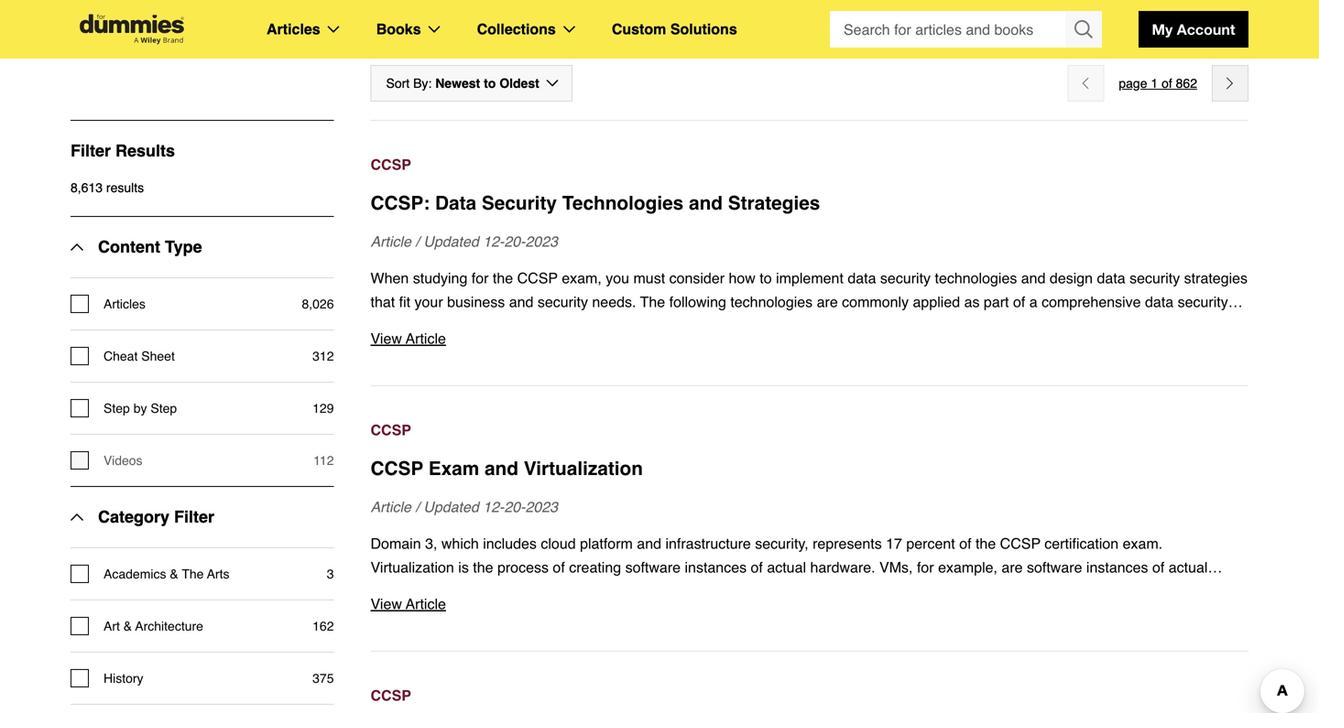 Task type: vqa. For each thing, say whether or not it's contained in the screenshot.
Filter
yes



Task type: describe. For each thing, give the bounding box(es) containing it.
art
[[104, 619, 120, 634]]

3
[[327, 567, 334, 582]]

1 ccsp from the top
[[371, 156, 411, 173]]

updated for exam
[[424, 499, 479, 516]]

of
[[1162, 76, 1173, 91]]

8,026
[[302, 297, 334, 311]]

newest
[[435, 76, 480, 91]]

3 ccsp from the top
[[371, 458, 423, 480]]

1 vertical spatial academics
[[104, 567, 166, 582]]

cheat sheet
[[104, 349, 175, 364]]

solutions
[[671, 21, 737, 38]]

category filter button
[[71, 487, 214, 548]]

ccsp: data security technologies and strategies
[[371, 192, 820, 214]]

article / updated 12-20-2023 for data
[[371, 233, 558, 250]]

art & architecture
[[104, 619, 203, 634]]

open collections list image
[[563, 26, 575, 33]]

0 horizontal spatial and
[[485, 458, 519, 480]]

filter inside "dropdown button"
[[174, 508, 214, 527]]

1 step from the left
[[104, 401, 130, 416]]

& for 162
[[123, 619, 132, 634]]

custom solutions link
[[612, 17, 737, 41]]

exam
[[429, 458, 479, 480]]

strategies
[[728, 192, 820, 214]]

view for ccsp: data security technologies and strategies
[[371, 330, 402, 347]]

articles left from
[[71, 1, 167, 35]]

/ for ccsp:
[[415, 233, 420, 250]]

security
[[482, 192, 557, 214]]

sort by: newest to oldest
[[386, 76, 539, 91]]

history
[[104, 671, 143, 686]]

112
[[314, 453, 334, 468]]

logo image
[[71, 14, 193, 44]]

ccsp link for ccsp exam and virtualization
[[371, 419, 1249, 442]]

updated for data
[[424, 233, 479, 250]]

category
[[98, 508, 170, 527]]

view for ccsp exam and virtualization
[[371, 596, 402, 613]]

1 vertical spatial the
[[182, 567, 204, 582]]

ccsp:
[[371, 192, 430, 214]]

page
[[1119, 76, 1148, 91]]

content type
[[98, 238, 202, 256]]

articles from academics & the arts
[[71, 1, 560, 35]]

Search for articles and books text field
[[830, 11, 1067, 48]]

2 ccsp from the top
[[371, 422, 411, 439]]

article / updated 12-20-2023 for exam
[[371, 499, 558, 516]]

view article for ccsp:
[[371, 330, 446, 347]]

my
[[1152, 21, 1173, 38]]

my account
[[1152, 21, 1236, 38]]

2023 for virtualization
[[525, 499, 558, 516]]

8,613
[[71, 180, 103, 195]]

2 step from the left
[[151, 401, 177, 416]]

20- for security
[[504, 233, 525, 250]]

technologies
[[562, 192, 684, 214]]

page 1 of 862 button
[[1119, 72, 1198, 94]]

by:
[[413, 76, 432, 91]]



Task type: locate. For each thing, give the bounding box(es) containing it.
step right the by
[[151, 401, 177, 416]]

0 vertical spatial 20-
[[504, 233, 525, 250]]

1
[[1151, 76, 1158, 91]]

results
[[106, 180, 144, 195]]

1 vertical spatial &
[[170, 567, 178, 582]]

articles for 8,026
[[104, 297, 146, 311]]

custom
[[612, 21, 667, 38]]

the up architecture
[[182, 567, 204, 582]]

2 view article link from the top
[[371, 593, 1249, 617]]

2 vertical spatial ccsp link
[[371, 684, 1249, 708]]

2023 down security
[[525, 233, 558, 250]]

videos
[[104, 453, 143, 468]]

updated down exam
[[424, 499, 479, 516]]

2023 down ccsp exam and virtualization
[[525, 499, 558, 516]]

2 12- from the top
[[483, 499, 504, 516]]

1 view article from the top
[[371, 330, 446, 347]]

content
[[98, 238, 160, 256]]

129
[[313, 401, 334, 416]]

1 vertical spatial view article link
[[371, 593, 1249, 617]]

open book categories image
[[428, 26, 440, 33]]

type
[[165, 238, 202, 256]]

20- down security
[[504, 233, 525, 250]]

category filter
[[98, 508, 214, 527]]

1 horizontal spatial filter
[[174, 508, 214, 527]]

1 view from the top
[[371, 330, 402, 347]]

0 vertical spatial article / updated 12-20-2023
[[371, 233, 558, 250]]

step left the by
[[104, 401, 130, 416]]

& up architecture
[[170, 567, 178, 582]]

ccsp
[[371, 156, 411, 173], [371, 422, 411, 439], [371, 458, 423, 480], [371, 688, 411, 704]]

2 20- from the top
[[504, 499, 525, 516]]

articles for books
[[267, 21, 320, 38]]

view article link for ccsp exam and virtualization
[[371, 593, 1249, 617]]

0 vertical spatial filter
[[71, 141, 111, 160]]

1 vertical spatial /
[[415, 499, 420, 516]]

article / updated 12-20-2023 down "data"
[[371, 233, 558, 250]]

2 article / updated 12-20-2023 from the top
[[371, 499, 558, 516]]

1 horizontal spatial the
[[443, 1, 495, 35]]

results
[[115, 141, 175, 160]]

from
[[175, 1, 243, 35]]

2 ccsp link from the top
[[371, 419, 1249, 442]]

ccsp exam and virtualization
[[371, 458, 643, 480]]

2 view from the top
[[371, 596, 402, 613]]

375
[[313, 671, 334, 686]]

academics & the arts
[[104, 567, 230, 582]]

0 vertical spatial view article link
[[371, 327, 1249, 351]]

article
[[371, 233, 411, 250], [406, 330, 446, 347], [371, 499, 411, 516], [406, 596, 446, 613]]

0 vertical spatial the
[[443, 1, 495, 35]]

2023
[[525, 233, 558, 250], [525, 499, 558, 516]]

& for 3
[[170, 567, 178, 582]]

architecture
[[135, 619, 203, 634]]

1 vertical spatial 20-
[[504, 499, 525, 516]]

1 vertical spatial and
[[485, 458, 519, 480]]

0 horizontal spatial the
[[182, 567, 204, 582]]

20-
[[504, 233, 525, 250], [504, 499, 525, 516]]

1 ccsp link from the top
[[371, 153, 1249, 177]]

12- down security
[[483, 233, 504, 250]]

1 vertical spatial 2023
[[525, 499, 558, 516]]

ccsp link for ccsp: data security technologies and strategies
[[371, 153, 1249, 177]]

1 12- from the top
[[483, 233, 504, 250]]

step
[[104, 401, 130, 416], [151, 401, 177, 416]]

1 20- from the top
[[504, 233, 525, 250]]

data
[[435, 192, 477, 214]]

0 vertical spatial view
[[371, 330, 402, 347]]

4 ccsp from the top
[[371, 688, 411, 704]]

0 vertical spatial &
[[413, 1, 434, 35]]

0 vertical spatial 2023
[[525, 233, 558, 250]]

/
[[415, 233, 420, 250], [415, 499, 420, 516]]

filter
[[71, 141, 111, 160], [174, 508, 214, 527]]

page 1 of 862
[[1119, 76, 1198, 91]]

filter right category
[[174, 508, 214, 527]]

0 horizontal spatial academics
[[104, 567, 166, 582]]

2023 for technologies
[[525, 233, 558, 250]]

and right exam
[[485, 458, 519, 480]]

8,613 results
[[71, 180, 144, 195]]

1 horizontal spatial academics
[[251, 1, 405, 35]]

0 vertical spatial updated
[[424, 233, 479, 250]]

0 vertical spatial 12-
[[483, 233, 504, 250]]

books
[[376, 21, 421, 38]]

20- for and
[[504, 499, 525, 516]]

0 horizontal spatial filter
[[71, 141, 111, 160]]

by
[[133, 401, 147, 416]]

2 / from the top
[[415, 499, 420, 516]]

article / updated 12-20-2023 down exam
[[371, 499, 558, 516]]

ccsp exam and virtualization link
[[371, 455, 1249, 483]]

312
[[313, 349, 334, 364]]

3 ccsp link from the top
[[371, 684, 1249, 708]]

ccsp: data security technologies and strategies link
[[371, 190, 1249, 217]]

view
[[371, 330, 402, 347], [371, 596, 402, 613]]

arts down category filter on the bottom left of the page
[[207, 567, 230, 582]]

filter up 8,613
[[71, 141, 111, 160]]

1 vertical spatial updated
[[424, 499, 479, 516]]

articles left open article categories icon
[[267, 21, 320, 38]]

the
[[443, 1, 495, 35], [182, 567, 204, 582]]

1 vertical spatial filter
[[174, 508, 214, 527]]

1 vertical spatial 12-
[[483, 499, 504, 516]]

/ for ccsp
[[415, 499, 420, 516]]

view article for ccsp
[[371, 596, 446, 613]]

1 view article link from the top
[[371, 327, 1249, 351]]

view article
[[371, 330, 446, 347], [371, 596, 446, 613]]

1 horizontal spatial and
[[689, 192, 723, 214]]

collections
[[477, 21, 556, 38]]

arts left open collections list icon
[[502, 1, 560, 35]]

step by step
[[104, 401, 177, 416]]

ccsp link
[[371, 153, 1249, 177], [371, 419, 1249, 442], [371, 684, 1249, 708]]

virtualization
[[524, 458, 643, 480]]

12-
[[483, 233, 504, 250], [483, 499, 504, 516]]

and left strategies at top right
[[689, 192, 723, 214]]

academics
[[251, 1, 405, 35], [104, 567, 166, 582]]

& right art at the left of page
[[123, 619, 132, 634]]

0 vertical spatial view article
[[371, 330, 446, 347]]

2 view article from the top
[[371, 596, 446, 613]]

0 horizontal spatial step
[[104, 401, 130, 416]]

1 updated from the top
[[424, 233, 479, 250]]

162
[[313, 619, 334, 634]]

sheet
[[141, 349, 175, 364]]

1 article / updated 12-20-2023 from the top
[[371, 233, 558, 250]]

cheat
[[104, 349, 138, 364]]

12- for security
[[483, 233, 504, 250]]

20- down ccsp exam and virtualization
[[504, 499, 525, 516]]

2 2023 from the top
[[525, 499, 558, 516]]

&
[[413, 1, 434, 35], [170, 567, 178, 582], [123, 619, 132, 634]]

2 vertical spatial &
[[123, 619, 132, 634]]

my account link
[[1139, 11, 1249, 48]]

account
[[1177, 21, 1236, 38]]

view article link
[[371, 327, 1249, 351], [371, 593, 1249, 617]]

to
[[484, 76, 496, 91]]

filter results
[[71, 141, 175, 160]]

0 vertical spatial and
[[689, 192, 723, 214]]

1 horizontal spatial step
[[151, 401, 177, 416]]

0 horizontal spatial arts
[[207, 567, 230, 582]]

12- for and
[[483, 499, 504, 516]]

1 vertical spatial arts
[[207, 567, 230, 582]]

0 horizontal spatial &
[[123, 619, 132, 634]]

sort
[[386, 76, 410, 91]]

0 vertical spatial ccsp link
[[371, 153, 1249, 177]]

862
[[1176, 76, 1198, 91]]

0 vertical spatial arts
[[502, 1, 560, 35]]

arts
[[502, 1, 560, 35], [207, 567, 230, 582]]

1 horizontal spatial arts
[[502, 1, 560, 35]]

2 updated from the top
[[424, 499, 479, 516]]

open article categories image
[[328, 26, 340, 33]]

group
[[830, 11, 1102, 48]]

12- down ccsp exam and virtualization
[[483, 499, 504, 516]]

updated down "data"
[[424, 233, 479, 250]]

oldest
[[500, 76, 539, 91]]

articles up cheat
[[104, 297, 146, 311]]

1 vertical spatial article / updated 12-20-2023
[[371, 499, 558, 516]]

and
[[689, 192, 723, 214], [485, 458, 519, 480]]

articles
[[71, 1, 167, 35], [267, 21, 320, 38], [104, 297, 146, 311]]

custom solutions
[[612, 21, 737, 38]]

& up 'by:'
[[413, 1, 434, 35]]

1 vertical spatial view article
[[371, 596, 446, 613]]

2 horizontal spatial &
[[413, 1, 434, 35]]

0 vertical spatial academics
[[251, 1, 405, 35]]

view article link for ccsp: data security technologies and strategies
[[371, 327, 1249, 351]]

1 2023 from the top
[[525, 233, 558, 250]]

0 vertical spatial /
[[415, 233, 420, 250]]

1 vertical spatial view
[[371, 596, 402, 613]]

1 horizontal spatial &
[[170, 567, 178, 582]]

updated
[[424, 233, 479, 250], [424, 499, 479, 516]]

article / updated 12-20-2023
[[371, 233, 558, 250], [371, 499, 558, 516]]

close this dialog image
[[1292, 639, 1310, 658]]

the right open book categories image
[[443, 1, 495, 35]]

content type button
[[71, 217, 202, 277]]

1 vertical spatial ccsp link
[[371, 419, 1249, 442]]

1 / from the top
[[415, 233, 420, 250]]



